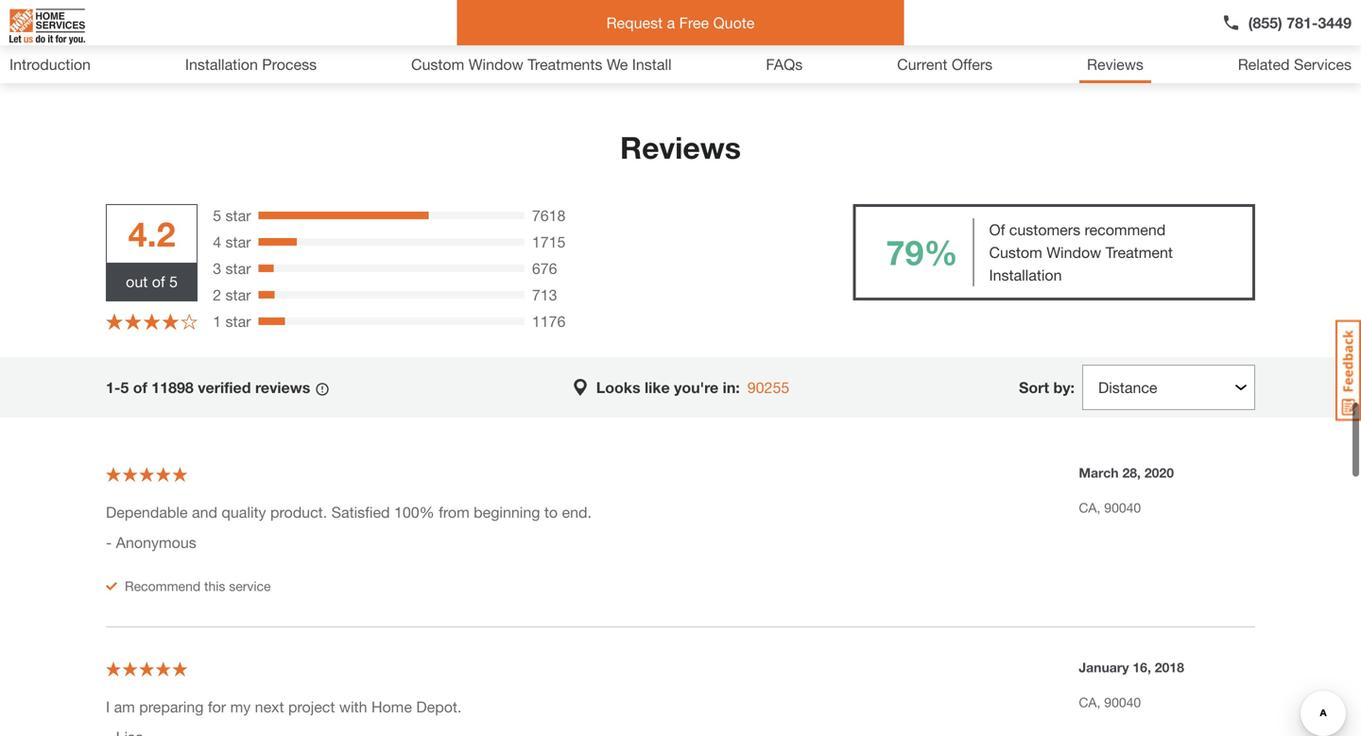 Task type: describe. For each thing, give the bounding box(es) containing it.
-
[[106, 534, 112, 552]]

713 1 star
[[213, 286, 557, 330]]

from
[[439, 504, 470, 521]]

5 star link
[[213, 204, 251, 227]]

713
[[532, 286, 557, 304]]

2 vertical spatial 5
[[120, 379, 129, 397]]

like
[[645, 379, 670, 397]]

depot.
[[416, 698, 462, 716]]

treatment
[[1106, 243, 1173, 261]]

(855) 781-3449 link
[[1222, 11, 1352, 34]]

(855)
[[1249, 14, 1283, 32]]

7618 4 star
[[213, 207, 566, 251]]

star for 3
[[226, 260, 251, 278]]

1
[[213, 313, 221, 330]]

am
[[114, 698, 135, 716]]

this
[[204, 579, 225, 594]]

1 star from the top
[[226, 207, 251, 225]]

90255 link
[[748, 379, 790, 397]]

781-
[[1287, 14, 1319, 32]]

a
[[667, 14, 675, 32]]

with
[[339, 698, 367, 716]]

676
[[532, 260, 557, 278]]

end.
[[562, 504, 592, 521]]

out
[[126, 273, 148, 291]]

march
[[1079, 465, 1119, 481]]

0 vertical spatial custom
[[411, 55, 465, 73]]

16,
[[1133, 660, 1152, 676]]

related
[[1238, 55, 1290, 73]]

1 star link
[[213, 310, 251, 333]]

install
[[632, 55, 672, 73]]

2 star link
[[213, 284, 251, 306]]

- anonymous
[[106, 534, 196, 552]]

current offers
[[897, 55, 993, 73]]

0 vertical spatial of
[[152, 273, 165, 291]]

☆ ☆ ☆ ☆ ☆ for and
[[106, 466, 188, 484]]

feedback link image
[[1336, 320, 1362, 422]]

current
[[897, 55, 948, 73]]

3449
[[1319, 14, 1352, 32]]

0 horizontal spatial reviews
[[620, 130, 741, 165]]

i
[[106, 698, 110, 716]]

introduction
[[9, 55, 91, 73]]

ca, 90040 for dependable and quality product.  satisfied 100% from beginning to end.
[[1079, 500, 1142, 516]]

march 28, 2020
[[1079, 465, 1174, 481]]

dependable and quality product.  satisfied 100% from beginning to end.
[[106, 504, 592, 521]]

reviews
[[255, 379, 310, 397]]

1-5 of 11898 verified reviews
[[106, 379, 315, 397]]

4 star link
[[213, 231, 251, 253]]

installation process
[[185, 55, 317, 73]]

out of 5
[[126, 273, 178, 291]]

3 star link
[[213, 257, 251, 280]]

beginning
[[474, 504, 540, 521]]

2
[[213, 286, 221, 304]]

request
[[607, 14, 663, 32]]

quality
[[222, 504, 266, 521]]

(855) 781-3449
[[1249, 14, 1352, 32]]

1 ☆ ☆ ☆ ☆ ☆ from the top
[[106, 312, 198, 332]]

0 vertical spatial reviews
[[1087, 55, 1144, 73]]

request a free quote
[[607, 14, 755, 32]]

free
[[680, 14, 709, 32]]

sort
[[1019, 379, 1050, 397]]

offers
[[952, 55, 993, 73]]

product.
[[270, 504, 327, 521]]

you're
[[674, 379, 719, 397]]

process
[[262, 55, 317, 73]]

bedroom with kirsch cellular shades ; window icon image
[[9, 0, 482, 23]]

to
[[545, 504, 558, 521]]

28,
[[1123, 465, 1141, 481]]

related services
[[1238, 55, 1352, 73]]

2018
[[1155, 660, 1185, 676]]

0 vertical spatial window
[[469, 55, 524, 73]]

4.2
[[128, 214, 176, 254]]

custom inside "of customers recommend custom window treatment installation"
[[989, 243, 1043, 261]]

i am preparing for my next project with home depot.
[[106, 698, 462, 716]]

january
[[1079, 660, 1130, 676]]

676 2 star
[[213, 260, 557, 304]]



Task type: locate. For each thing, give the bounding box(es) containing it.
☆ ☆ ☆ ☆ ☆ down out of 5
[[106, 312, 198, 332]]

0 vertical spatial ★ ★ ★ ★ ★
[[106, 312, 198, 332]]

★ ★ ★ ★ ★ for am
[[106, 660, 188, 678]]

1 vertical spatial custom
[[989, 243, 1043, 261]]

1 horizontal spatial reviews
[[1087, 55, 1144, 73]]

☆ ☆ ☆ ☆ ☆ for am
[[106, 660, 188, 678]]

of
[[152, 273, 165, 291], [133, 379, 147, 397]]

5 left 11898 at bottom
[[120, 379, 129, 397]]

star right 4
[[226, 233, 251, 251]]

2020
[[1145, 465, 1174, 481]]

1 ca, from the top
[[1079, 500, 1101, 516]]

0 horizontal spatial of
[[133, 379, 147, 397]]

january 16, 2018
[[1079, 660, 1185, 676]]

90040 down march 28, 2020
[[1105, 500, 1142, 516]]

installation down the bedroom with kirsch cellular shades ; window icon
[[185, 55, 258, 73]]

0 vertical spatial ☆ ☆ ☆ ☆ ☆
[[106, 312, 198, 332]]

1 horizontal spatial window
[[1047, 243, 1102, 261]]

of right 1-
[[133, 379, 147, 397]]

1 vertical spatial reviews
[[620, 130, 741, 165]]

ca, down january
[[1079, 695, 1101, 711]]

request a free quote button
[[457, 0, 905, 45]]

service
[[229, 579, 271, 594]]

5 star
[[213, 207, 251, 225]]

custom
[[411, 55, 465, 73], [989, 243, 1043, 261]]

3
[[213, 260, 221, 278]]

5 right out
[[169, 273, 178, 291]]

★
[[106, 312, 123, 332], [125, 312, 142, 332], [143, 312, 160, 332], [162, 312, 179, 332], [181, 312, 198, 332], [106, 466, 121, 484], [123, 466, 138, 484], [139, 466, 154, 484], [156, 466, 171, 484], [172, 466, 188, 484], [106, 660, 121, 678], [123, 660, 138, 678], [139, 660, 154, 678], [156, 660, 171, 678], [172, 660, 188, 678]]

looks
[[596, 379, 641, 397]]

1 ★ ★ ★ ★ ★ from the top
[[106, 312, 198, 332]]

★ ★ ★ ★ ★ up am
[[106, 660, 188, 678]]

1 vertical spatial of
[[133, 379, 147, 397]]

0 horizontal spatial 5
[[120, 379, 129, 397]]

3 ☆ ☆ ☆ ☆ ☆ from the top
[[106, 660, 188, 678]]

satisfied
[[332, 504, 390, 521]]

1176
[[532, 313, 566, 330]]

star right 3
[[226, 260, 251, 278]]

79%
[[886, 232, 958, 273]]

my
[[230, 698, 251, 716]]

ca, down march
[[1079, 500, 1101, 516]]

we
[[607, 55, 628, 73]]

ca, 90040 down march
[[1079, 500, 1142, 516]]

1 vertical spatial installation
[[989, 266, 1062, 284]]

90040
[[1105, 500, 1142, 516], [1105, 695, 1142, 711]]

2 star from the top
[[226, 233, 251, 251]]

★ ★ ★ ★ ★
[[106, 312, 198, 332], [106, 466, 188, 484], [106, 660, 188, 678]]

recommend
[[125, 579, 201, 594]]

5 star from the top
[[226, 313, 251, 330]]

2 ★ ★ ★ ★ ★ from the top
[[106, 466, 188, 484]]

in:
[[723, 379, 740, 397]]

ca, 90040
[[1079, 500, 1142, 516], [1079, 695, 1142, 711]]

star inside 676 2 star
[[226, 286, 251, 304]]

1 vertical spatial ★ ★ ★ ★ ★
[[106, 466, 188, 484]]

of
[[989, 221, 1005, 239]]

★ ★ ★ ★ ★ for and
[[106, 466, 188, 484]]

of right out
[[152, 273, 165, 291]]

services
[[1294, 55, 1352, 73]]

0 horizontal spatial installation
[[185, 55, 258, 73]]

1 vertical spatial 5
[[169, 273, 178, 291]]

0 horizontal spatial window
[[469, 55, 524, 73]]

1 horizontal spatial 5
[[169, 273, 178, 291]]

installation
[[185, 55, 258, 73], [989, 266, 1062, 284]]

2 ☆ ☆ ☆ ☆ ☆ from the top
[[106, 466, 188, 484]]

recommend this service
[[125, 579, 271, 594]]

1 vertical spatial ca,
[[1079, 695, 1101, 711]]

star right 2
[[226, 286, 251, 304]]

dependable
[[106, 504, 188, 521]]

of customers recommend custom window treatment installation
[[989, 221, 1173, 284]]

looks like you're in: 90255
[[596, 379, 790, 397]]

home
[[372, 698, 412, 716]]

☆ ☆ ☆ ☆ ☆ up dependable
[[106, 466, 188, 484]]

0 vertical spatial ca, 90040
[[1079, 500, 1142, 516]]

1 horizontal spatial of
[[152, 273, 165, 291]]

star for 4
[[226, 233, 251, 251]]

1 vertical spatial 90040
[[1105, 695, 1142, 711]]

and
[[192, 504, 217, 521]]

1 90040 from the top
[[1105, 500, 1142, 516]]

0 horizontal spatial custom
[[411, 55, 465, 73]]

verified
[[198, 379, 251, 397]]

11898
[[152, 379, 194, 397]]

2 90040 from the top
[[1105, 695, 1142, 711]]

window inside "of customers recommend custom window treatment installation"
[[1047, 243, 1102, 261]]

4 star from the top
[[226, 286, 251, 304]]

star inside 1715 3 star
[[226, 260, 251, 278]]

by:
[[1054, 379, 1075, 397]]

window
[[469, 55, 524, 73], [1047, 243, 1102, 261]]

star inside 713 1 star
[[226, 313, 251, 330]]

4
[[213, 233, 221, 251]]

star
[[226, 207, 251, 225], [226, 233, 251, 251], [226, 260, 251, 278], [226, 286, 251, 304], [226, 313, 251, 330]]

1-
[[106, 379, 120, 397]]

ca, for i am preparing for my next project with home depot.
[[1079, 695, 1101, 711]]

ca, 90040 down january
[[1079, 695, 1142, 711]]

2 ca, from the top
[[1079, 695, 1101, 711]]

1715
[[532, 233, 566, 251]]

ca,
[[1079, 500, 1101, 516], [1079, 695, 1101, 711]]

window down customers
[[1047, 243, 1102, 261]]

★ ★ ★ ★ ★ down out of 5
[[106, 312, 198, 332]]

0 vertical spatial ca,
[[1079, 500, 1101, 516]]

ca, 90040 for i am preparing for my next project with home depot.
[[1079, 695, 1142, 711]]

custom window treatments we install
[[411, 55, 672, 73]]

100%
[[394, 504, 435, 521]]

3 ★ ★ ★ ★ ★ from the top
[[106, 660, 188, 678]]

2 ca, 90040 from the top
[[1079, 695, 1142, 711]]

star right '1'
[[226, 313, 251, 330]]

star for 2
[[226, 286, 251, 304]]

90040 for dependable and quality product.  satisfied 100% from beginning to end.
[[1105, 500, 1142, 516]]

★ ★ ★ ★ ★ up dependable
[[106, 466, 188, 484]]

2 horizontal spatial 5
[[213, 207, 221, 225]]

2 vertical spatial ☆ ☆ ☆ ☆ ☆
[[106, 660, 188, 678]]

installation inside "of customers recommend custom window treatment installation"
[[989, 266, 1062, 284]]

recommend
[[1085, 221, 1166, 239]]

☆ ☆ ☆ ☆ ☆
[[106, 312, 198, 332], [106, 466, 188, 484], [106, 660, 188, 678]]

customers
[[1010, 221, 1081, 239]]

star for 1
[[226, 313, 251, 330]]

ca, for dependable and quality product.  satisfied 100% from beginning to end.
[[1079, 500, 1101, 516]]

star up 4 star link
[[226, 207, 251, 225]]

sort by:
[[1019, 379, 1075, 397]]

1 vertical spatial window
[[1047, 243, 1102, 261]]

2 vertical spatial ★ ★ ★ ★ ★
[[106, 660, 188, 678]]

preparing
[[139, 698, 204, 716]]

90040 for i am preparing for my next project with home depot.
[[1105, 695, 1142, 711]]

☆ ☆ ☆ ☆ ☆ up am
[[106, 660, 188, 678]]

1 vertical spatial ca, 90040
[[1079, 695, 1142, 711]]

for
[[208, 698, 226, 716]]

1 vertical spatial ☆ ☆ ☆ ☆ ☆
[[106, 466, 188, 484]]

window left treatments
[[469, 55, 524, 73]]

0 vertical spatial 90040
[[1105, 500, 1142, 516]]

1 horizontal spatial installation
[[989, 266, 1062, 284]]

anonymous
[[116, 534, 196, 552]]

90255
[[748, 379, 790, 397]]

faqs
[[766, 55, 803, 73]]

project
[[288, 698, 335, 716]]

quote
[[713, 14, 755, 32]]

0 vertical spatial 5
[[213, 207, 221, 225]]

5 up 4
[[213, 207, 221, 225]]

star inside the 7618 4 star
[[226, 233, 251, 251]]

do it for you logo image
[[9, 1, 85, 52]]

installation down customers
[[989, 266, 1062, 284]]

1 ca, 90040 from the top
[[1079, 500, 1142, 516]]

☆
[[106, 312, 123, 332], [125, 312, 142, 332], [143, 312, 160, 332], [162, 312, 179, 332], [181, 312, 198, 332], [106, 466, 121, 484], [123, 466, 138, 484], [139, 466, 154, 484], [156, 466, 171, 484], [172, 466, 188, 484], [106, 660, 121, 678], [123, 660, 138, 678], [139, 660, 154, 678], [156, 660, 171, 678], [172, 660, 188, 678]]

3 star from the top
[[226, 260, 251, 278]]

treatments
[[528, 55, 603, 73]]

90040 down january 16, 2018
[[1105, 695, 1142, 711]]

7618
[[532, 207, 566, 225]]

1 horizontal spatial custom
[[989, 243, 1043, 261]]

0 vertical spatial installation
[[185, 55, 258, 73]]

next
[[255, 698, 284, 716]]

5
[[213, 207, 221, 225], [169, 273, 178, 291], [120, 379, 129, 397]]



Task type: vqa. For each thing, say whether or not it's contained in the screenshot.
Related
yes



